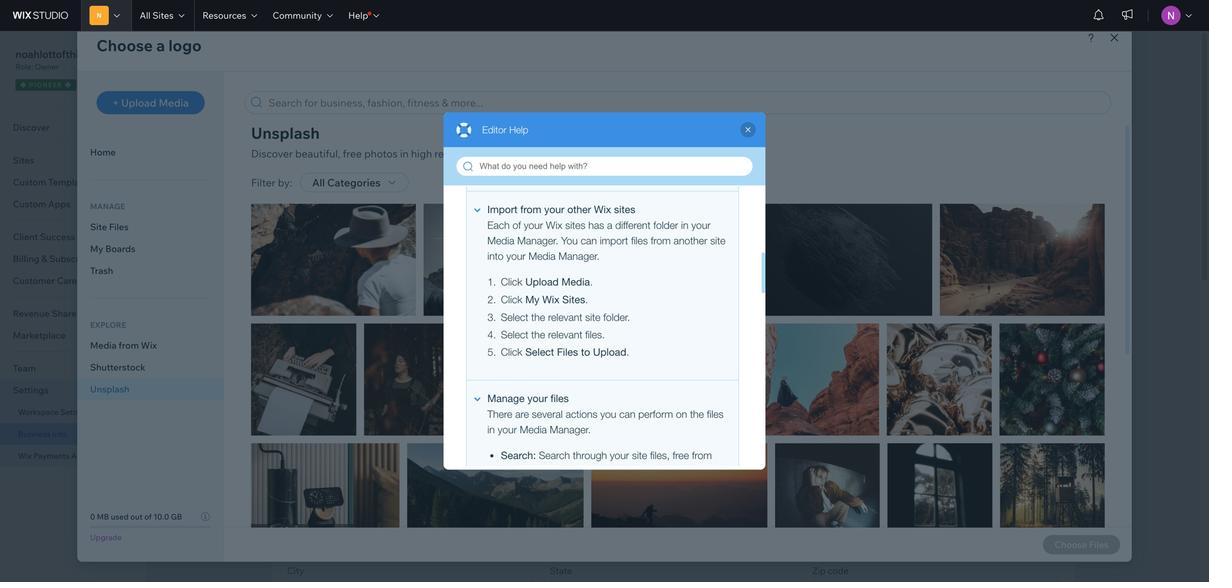 Task type: locate. For each thing, give the bounding box(es) containing it.
business down workspace
[[18, 429, 51, 439]]

state
[[550, 565, 573, 577]]

wix
[[18, 451, 32, 461]]

noahlottofthings
[[15, 48, 96, 61]]

2 custom from the top
[[13, 198, 46, 210]]

1 ◆ from the left
[[20, 81, 27, 89]]

info for business info your clients will see this information and use it to contact you.
[[353, 51, 387, 73]]

site left details
[[363, 116, 383, 131]]

business left name
[[287, 160, 330, 173]]

◆
[[20, 81, 27, 89], [65, 81, 72, 89]]

0 horizontal spatial ◆
[[20, 81, 27, 89]]

info for business info
[[52, 429, 66, 439]]

know
[[332, 377, 355, 389]]

information
[[387, 75, 442, 88]]

address
[[287, 404, 322, 416]]

None field
[[292, 475, 779, 496]]

and left use on the top left of page
[[445, 75, 463, 88]]

let
[[287, 377, 301, 389]]

0 vertical spatial location
[[287, 315, 336, 330]]

settings down settings dropdown button
[[60, 408, 91, 417]]

workspace settings link
[[0, 401, 147, 423]]

business up business name
[[287, 116, 337, 131]]

0 horizontal spatial info
[[52, 429, 66, 439]]

see
[[348, 75, 365, 88]]

0 vertical spatial custom
[[13, 177, 46, 188]]

0 vertical spatial info
[[353, 51, 387, 73]]

business inside the business info your clients will see this information and use it to contact you.
[[272, 51, 349, 73]]

info up wix payments accounts on the left bottom of page
[[52, 429, 66, 439]]

customer care tickets link
[[0, 270, 147, 292]]

discover link
[[0, 117, 147, 139]]

custom templates
[[13, 177, 92, 188]]

marketplace link
[[0, 325, 147, 347]]

1 vertical spatial contact
[[362, 315, 404, 330]]

◆ right the pioneer
[[65, 81, 72, 89]]

clients
[[296, 75, 327, 88], [303, 377, 330, 389]]

business
[[272, 51, 349, 73], [287, 116, 337, 131], [287, 160, 330, 173], [287, 224, 330, 236], [18, 429, 51, 439]]

custom left apps
[[13, 198, 46, 210]]

0 vertical spatial settings
[[13, 385, 49, 396]]

discover
[[13, 122, 50, 133]]

and up the know
[[338, 315, 359, 330]]

sites
[[153, 10, 174, 21], [13, 155, 34, 166]]

0 horizontal spatial site
[[332, 224, 350, 236]]

1 horizontal spatial contact
[[506, 75, 542, 88]]

1 vertical spatial site
[[332, 224, 350, 236]]

customer
[[13, 275, 55, 286]]

0 horizontal spatial sites
[[13, 155, 34, 166]]

team link
[[0, 358, 147, 379]]

0 vertical spatial contact
[[506, 75, 542, 88]]

error
[[1043, 543, 1057, 551]]

clients right let
[[303, 377, 330, 389]]

0 horizontal spatial contact
[[362, 315, 404, 330]]

location
[[287, 315, 336, 330], [287, 363, 327, 375]]

apartment, suite, etc.
[[287, 513, 377, 524]]

site
[[363, 116, 383, 131], [332, 224, 350, 236]]

all sites
[[140, 10, 174, 21]]

1 custom from the top
[[13, 177, 46, 188]]

1 horizontal spatial settings
[[60, 408, 91, 417]]

Type your business name field
[[292, 180, 662, 202]]

contact right to in the top of the page
[[506, 75, 542, 88]]

1 vertical spatial info
[[52, 429, 66, 439]]

revenue share link
[[0, 303, 147, 325]]

community
[[273, 10, 322, 21]]

2 ◆ from the left
[[65, 81, 72, 89]]

1 horizontal spatial sites
[[153, 10, 174, 21]]

business name
[[287, 160, 359, 173]]

info inside the business info your clients will see this information and use it to contact you.
[[353, 51, 387, 73]]

◆ down role:
[[20, 81, 27, 89]]

code
[[828, 565, 849, 577]]

business for business site url
[[287, 224, 330, 236]]

business left url
[[287, 224, 330, 236]]

2 location from the top
[[287, 363, 327, 375]]

business info your clients will see this information and use it to contact you.
[[272, 51, 564, 88]]

info
[[353, 51, 387, 73], [52, 429, 66, 439]]

custom
[[13, 177, 46, 188], [13, 198, 46, 210]]

info up this
[[353, 51, 387, 73]]

0 horizontal spatial settings
[[13, 385, 49, 396]]

◆ pioneer ◆
[[20, 81, 72, 89]]

0 vertical spatial clients
[[296, 75, 327, 88]]

your
[[385, 377, 404, 389]]

location let clients know where your business is based.
[[287, 363, 482, 389]]

business and site details
[[287, 116, 424, 131]]

1 vertical spatial settings
[[60, 408, 91, 417]]

info inside "link"
[[52, 429, 66, 439]]

1 vertical spatial and
[[339, 116, 360, 131]]

and for info
[[338, 315, 359, 330]]

location inside location let clients know where your business is based.
[[287, 363, 327, 375]]

n
[[97, 11, 102, 19]]

business up will
[[272, 51, 349, 73]]

sites inside sidebar element
[[13, 155, 34, 166]]

custom apps
[[13, 198, 71, 210]]

it
[[485, 75, 491, 88]]

contact left info
[[362, 315, 404, 330]]

business inside "link"
[[18, 429, 51, 439]]

1 horizontal spatial ◆
[[65, 81, 72, 89]]

1 horizontal spatial info
[[353, 51, 387, 73]]

2 vertical spatial and
[[338, 315, 359, 330]]

sites right all
[[153, 10, 174, 21]]

settings
[[13, 385, 49, 396], [60, 408, 91, 417]]

business for business and site details
[[287, 116, 337, 131]]

clients left will
[[296, 75, 327, 88]]

1 location from the top
[[287, 315, 336, 330]]

owner
[[35, 62, 59, 72]]

0 vertical spatial sites
[[153, 10, 174, 21]]

country
[[287, 458, 322, 470]]

business for business info your clients will see this information and use it to contact you.
[[272, 51, 349, 73]]

1 vertical spatial location
[[287, 363, 327, 375]]

e.g., www.url.com/example field
[[292, 244, 662, 265]]

and down see
[[339, 116, 360, 131]]

a
[[1024, 543, 1027, 551]]

wix payments accounts
[[18, 451, 105, 461]]

and
[[445, 75, 463, 88], [339, 116, 360, 131], [338, 315, 359, 330]]

care
[[57, 275, 77, 286]]

and for details
[[339, 116, 360, 131]]

contact inside the business info your clients will see this information and use it to contact you.
[[506, 75, 542, 88]]

resources
[[203, 10, 246, 21]]

apps
[[48, 198, 71, 210]]

sites down discover
[[13, 155, 34, 166]]

settings down team
[[13, 385, 49, 396]]

1 vertical spatial sites
[[13, 155, 34, 166]]

1 vertical spatial clients
[[303, 377, 330, 389]]

location and contact info
[[287, 315, 428, 330]]

0 vertical spatial site
[[363, 116, 383, 131]]

pioneer
[[29, 81, 63, 89]]

site left url
[[332, 224, 350, 236]]

map region
[[813, 420, 1061, 551]]

0 vertical spatial and
[[445, 75, 463, 88]]

zip
[[813, 565, 826, 577]]

1 horizontal spatial site
[[363, 116, 383, 131]]

custom up custom apps
[[13, 177, 46, 188]]

templates
[[48, 177, 92, 188]]

1 vertical spatial custom
[[13, 198, 46, 210]]

business for business info
[[18, 429, 51, 439]]



Task type: vqa. For each thing, say whether or not it's contained in the screenshot.
Hire
no



Task type: describe. For each thing, give the bounding box(es) containing it.
upload image button
[[825, 226, 924, 249]]

business
[[406, 377, 443, 389]]

etc.
[[362, 513, 377, 524]]

revenue share
[[13, 308, 77, 319]]

marketplace
[[13, 330, 66, 341]]

is
[[445, 377, 451, 389]]

team
[[13, 363, 36, 374]]

report a map error link
[[1003, 543, 1057, 551]]

zip code
[[813, 565, 849, 577]]

workspace settings
[[18, 408, 91, 417]]

clients inside location let clients know where your business is based.
[[303, 377, 330, 389]]

this
[[367, 75, 385, 88]]

upload image
[[841, 231, 909, 244]]

details
[[386, 116, 424, 131]]

location for and
[[287, 315, 336, 330]]

where
[[357, 377, 383, 389]]

noahlottofthings role: owner
[[15, 48, 96, 72]]

business for business name
[[287, 160, 330, 173]]

n button
[[81, 0, 131, 31]]

custom for custom templates
[[13, 177, 46, 188]]

custom for custom apps
[[13, 198, 46, 210]]

workspace
[[18, 408, 59, 417]]

clients inside the business info your clients will see this information and use it to contact you.
[[296, 75, 327, 88]]

role:
[[15, 62, 33, 72]]

url
[[352, 224, 373, 236]]

all
[[140, 10, 151, 21]]

customer care tickets
[[13, 275, 109, 286]]

business info
[[18, 429, 66, 439]]

business site url
[[287, 224, 373, 236]]

map
[[1029, 543, 1041, 551]]

report a map error
[[1003, 543, 1057, 551]]

image
[[878, 231, 909, 244]]

payments
[[34, 451, 70, 461]]

you.
[[544, 75, 564, 88]]

based.
[[453, 377, 482, 389]]

to
[[493, 75, 503, 88]]

report
[[1003, 543, 1022, 551]]

help
[[349, 10, 368, 21]]

your
[[272, 75, 294, 88]]

tickets
[[79, 275, 109, 286]]

city
[[287, 565, 304, 577]]

and inside the business info your clients will see this information and use it to contact you.
[[445, 75, 463, 88]]

settings inside "link"
[[60, 408, 91, 417]]

suite,
[[337, 513, 360, 524]]

sidebar element
[[0, 31, 148, 582]]

help button
[[341, 0, 387, 31]]

wix payments accounts link
[[0, 445, 147, 467]]

Search for your business address field
[[307, 420, 793, 442]]

settings button
[[0, 379, 147, 401]]

will
[[330, 75, 345, 88]]

custom apps link
[[0, 193, 147, 215]]

share
[[52, 308, 77, 319]]

settings inside dropdown button
[[13, 385, 49, 396]]

use
[[465, 75, 482, 88]]

e.g., Apartment 11 field
[[292, 529, 793, 551]]

sites link
[[0, 149, 147, 171]]

upload
[[841, 231, 876, 244]]

accounts
[[71, 451, 105, 461]]

info
[[407, 315, 428, 330]]

name
[[332, 160, 359, 173]]

custom templates link
[[0, 171, 147, 193]]

revenue
[[13, 308, 50, 319]]

location for let
[[287, 363, 327, 375]]

business info link
[[0, 423, 147, 445]]

apartment,
[[287, 513, 335, 524]]



